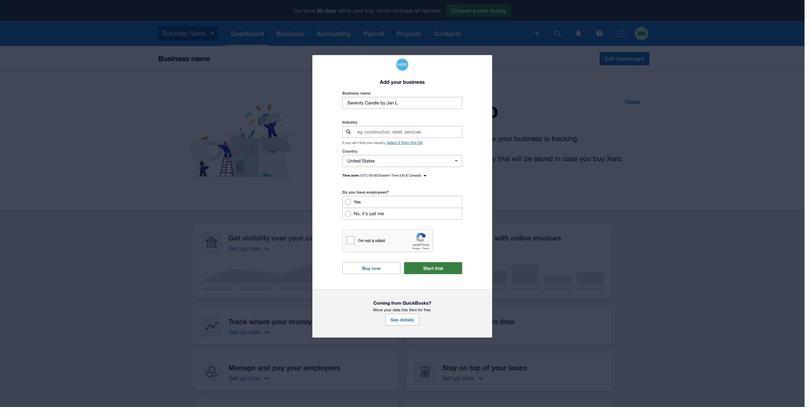 Task type: vqa. For each thing, say whether or not it's contained in the screenshot.
Time zone: (UTC-08:00) Baja California
no



Task type: locate. For each thing, give the bounding box(es) containing it.
this
[[411, 141, 417, 145]]

you right 'do'
[[349, 190, 356, 195]]

if you can't find your industry, select it from this list
[[343, 141, 423, 145]]

industry
[[343, 120, 358, 125]]

your for quickbooks?
[[384, 308, 392, 313]]

buy now button
[[343, 263, 401, 275]]

your right add at the top
[[391, 79, 402, 85]]

coming from quickbooks? move your data into xero for free.
[[373, 301, 432, 313]]

time left the (us at the top of page
[[392, 174, 399, 178]]

it
[[399, 141, 401, 145]]

1 horizontal spatial time
[[392, 174, 399, 178]]

your inside the if you can't find your industry, select it from this list
[[366, 141, 373, 145]]

coming
[[374, 301, 390, 306]]

select
[[387, 141, 397, 145]]

do you have employees? group
[[343, 196, 463, 220]]

free.
[[424, 308, 432, 313]]

time left zone: at the left top of page
[[343, 174, 350, 178]]

0 horizontal spatial from
[[392, 301, 402, 306]]

xero image
[[397, 59, 409, 71]]

your right find
[[366, 141, 373, 145]]

05:00)
[[369, 174, 379, 178]]

zone:
[[351, 174, 360, 178]]

you right the if
[[345, 141, 351, 145]]

1 vertical spatial from
[[392, 301, 402, 306]]

from
[[402, 141, 410, 145], [392, 301, 402, 306]]

1 vertical spatial your
[[366, 141, 373, 145]]

from inside coming from quickbooks? move your data into xero for free.
[[392, 301, 402, 306]]

(utc-
[[361, 174, 369, 178]]

you
[[345, 141, 351, 145], [349, 190, 356, 195]]

data
[[393, 308, 401, 313]]

time zone: (utc-05:00) eastern time (us & canada)
[[343, 174, 421, 178]]

0 vertical spatial your
[[391, 79, 402, 85]]

your inside coming from quickbooks? move your data into xero for free.
[[384, 308, 392, 313]]

it's
[[362, 211, 368, 217]]

your left data
[[384, 308, 392, 313]]

details
[[400, 318, 414, 323]]

business
[[343, 91, 359, 96]]

you inside the if you can't find your industry, select it from this list
[[345, 141, 351, 145]]

industry,
[[374, 141, 386, 145]]

from right it
[[402, 141, 410, 145]]

clear image
[[451, 155, 463, 167]]

find
[[360, 141, 365, 145]]

start trial button
[[404, 263, 463, 275]]

your
[[391, 79, 402, 85], [366, 141, 373, 145], [384, 308, 392, 313]]

me
[[378, 211, 384, 217]]

1 vertical spatial you
[[349, 190, 356, 195]]

you for can't
[[345, 141, 351, 145]]

country
[[343, 149, 357, 154]]

from up data
[[392, 301, 402, 306]]

trial
[[435, 266, 443, 271]]

name
[[361, 91, 371, 96]]

2 vertical spatial your
[[384, 308, 392, 313]]

0 vertical spatial you
[[345, 141, 351, 145]]

Business name field
[[343, 97, 462, 109]]

1 horizontal spatial from
[[402, 141, 410, 145]]

0 vertical spatial from
[[402, 141, 410, 145]]

time
[[343, 174, 350, 178], [392, 174, 399, 178]]

canada)
[[409, 174, 421, 178]]



Task type: describe. For each thing, give the bounding box(es) containing it.
eastern
[[379, 174, 391, 178]]

start
[[423, 266, 434, 271]]

add your business
[[380, 79, 425, 85]]

select it from this list button
[[387, 141, 423, 145]]

(us
[[400, 174, 405, 178]]

no, it's just me
[[354, 211, 384, 217]]

for
[[418, 308, 423, 313]]

see details
[[391, 318, 414, 323]]

into
[[402, 308, 408, 313]]

Country field
[[343, 156, 448, 167]]

start trial
[[423, 266, 443, 271]]

now
[[372, 266, 381, 271]]

just
[[369, 211, 377, 217]]

buy now
[[362, 266, 381, 271]]

business name
[[343, 91, 371, 96]]

your for can't
[[366, 141, 373, 145]]

quickbooks?
[[403, 301, 431, 306]]

move
[[373, 308, 383, 313]]

list
[[418, 141, 423, 145]]

have
[[357, 190, 366, 195]]

if
[[343, 141, 344, 145]]

see details button
[[386, 314, 419, 326]]

Industry field
[[357, 127, 462, 138]]

xero
[[409, 308, 417, 313]]

search icon image
[[346, 130, 351, 134]]

business
[[403, 79, 425, 85]]

add
[[380, 79, 390, 85]]

no,
[[354, 211, 361, 217]]

&
[[406, 174, 408, 178]]

do you have employees?
[[343, 190, 389, 195]]

0 horizontal spatial time
[[343, 174, 350, 178]]

time inside time zone: (utc-05:00) eastern time (us & canada)
[[392, 174, 399, 178]]

buy
[[362, 266, 371, 271]]

see
[[391, 318, 399, 323]]

employees?
[[367, 190, 389, 195]]

do
[[343, 190, 348, 195]]

you for have
[[349, 190, 356, 195]]

yes
[[354, 200, 361, 205]]

can't
[[352, 141, 359, 145]]



